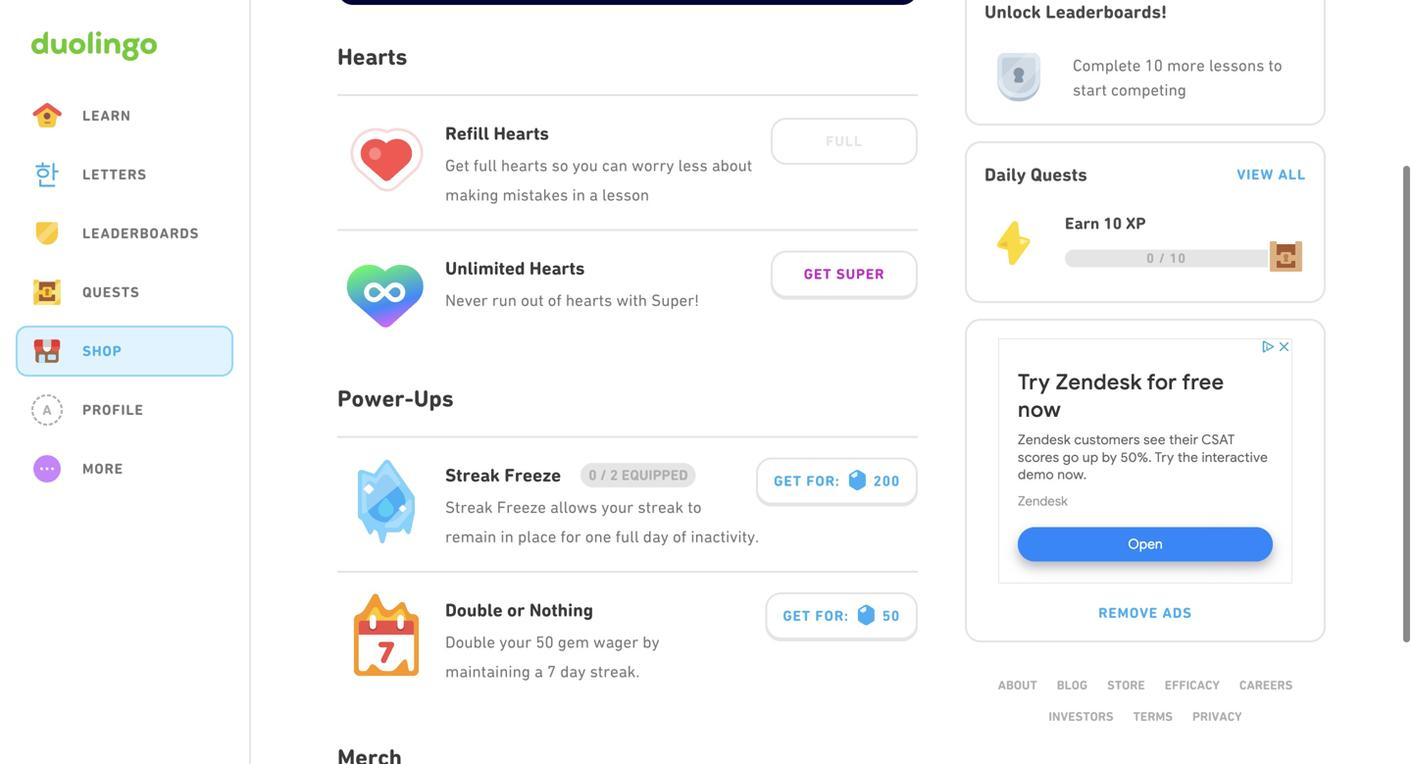Task type: locate. For each thing, give the bounding box(es) containing it.
0 horizontal spatial full
[[474, 156, 497, 175]]

you
[[573, 156, 598, 175]]

of right out at the top
[[548, 291, 562, 310]]

can
[[602, 156, 628, 175]]

complete 10 more lessons to start competing
[[1073, 56, 1283, 99]]

0 horizontal spatial /
[[601, 467, 607, 484]]

full
[[474, 156, 497, 175], [616, 527, 639, 546]]

1 horizontal spatial a
[[590, 185, 598, 204]]

to right lessons
[[1269, 56, 1283, 75]]

freeze up allows
[[505, 465, 561, 486]]

making
[[445, 185, 499, 204]]

terms link
[[1134, 709, 1174, 724]]

1 vertical spatial 50
[[536, 633, 554, 652]]

day right '7'
[[560, 662, 586, 681]]

efficacy
[[1165, 678, 1220, 693]]

0 vertical spatial 50
[[883, 607, 901, 625]]

1 horizontal spatial to
[[1269, 56, 1283, 75]]

1 vertical spatial full
[[616, 527, 639, 546]]

full right one
[[616, 527, 639, 546]]

1 vertical spatial your
[[500, 633, 532, 652]]

double left or
[[445, 599, 503, 621]]

0 horizontal spatial a
[[535, 662, 543, 681]]

double up maintaining
[[445, 633, 496, 652]]

1 horizontal spatial your
[[602, 498, 634, 517]]

freeze
[[505, 465, 561, 486], [497, 498, 546, 517]]

0 vertical spatial in
[[572, 185, 586, 204]]

get super
[[804, 265, 885, 283]]

0 vertical spatial your
[[602, 498, 634, 517]]

0 vertical spatial quests
[[1031, 164, 1088, 185]]

1 horizontal spatial in
[[572, 185, 586, 204]]

1 horizontal spatial quests
[[1031, 164, 1088, 185]]

1 vertical spatial /
[[601, 467, 607, 484]]

get for:
[[774, 472, 840, 490], [783, 607, 849, 625]]

or
[[507, 599, 525, 621]]

0 / 10
[[1147, 250, 1187, 266]]

nothing
[[530, 599, 594, 621]]

unlimited
[[445, 258, 525, 279]]

for:
[[807, 472, 840, 490], [816, 607, 849, 625]]

quests
[[1031, 164, 1088, 185], [82, 284, 140, 301]]

more
[[82, 460, 124, 477]]

double your 50 gem wager by maintaining a 7 day streak.
[[445, 633, 660, 681]]

earn
[[1066, 214, 1100, 233]]

1 horizontal spatial /
[[1160, 250, 1166, 266]]

1 vertical spatial of
[[673, 527, 687, 546]]

inactivity.
[[691, 527, 760, 546]]

7
[[547, 662, 556, 681]]

1 horizontal spatial day
[[643, 527, 669, 546]]

freeze up place
[[497, 498, 546, 517]]

1 vertical spatial double
[[445, 633, 496, 652]]

profile
[[82, 401, 144, 418]]

of
[[548, 291, 562, 310], [673, 527, 687, 546]]

start
[[1073, 80, 1108, 99]]

1 horizontal spatial hearts
[[566, 291, 613, 310]]

less
[[679, 156, 708, 175]]

1 vertical spatial 10
[[1104, 214, 1123, 233]]

never
[[445, 291, 488, 310]]

in
[[572, 185, 586, 204], [501, 527, 514, 546]]

unlock
[[985, 1, 1042, 23]]

freeze inside streak freeze allows your streak to remain in place for one full day of inactivity.
[[497, 498, 546, 517]]

0 horizontal spatial 10
[[1104, 214, 1123, 233]]

streak for streak freeze allows your streak to remain in place for one full day of inactivity.
[[445, 498, 493, 517]]

to right streak
[[688, 498, 702, 517]]

for: for double your 50 gem wager by maintaining a 7 day streak.
[[816, 607, 849, 625]]

/ for 2
[[601, 467, 607, 484]]

double inside double your 50 gem wager by maintaining a 7 day streak.
[[445, 633, 496, 652]]

0 vertical spatial streak
[[445, 465, 500, 486]]

2 double from the top
[[445, 633, 496, 652]]

your
[[602, 498, 634, 517], [500, 633, 532, 652]]

0 horizontal spatial of
[[548, 291, 562, 310]]

0 vertical spatial hearts
[[501, 156, 548, 175]]

10 inside complete 10 more lessons to start competing
[[1146, 56, 1164, 75]]

day down streak
[[643, 527, 669, 546]]

lesson
[[602, 185, 650, 204]]

in down you
[[572, 185, 586, 204]]

day
[[643, 527, 669, 546], [560, 662, 586, 681]]

efficacy link
[[1165, 678, 1220, 693]]

leaderboards
[[82, 225, 199, 242]]

0 vertical spatial double
[[445, 599, 503, 621]]

streak inside streak freeze allows your streak to remain in place for one full day of inactivity.
[[445, 498, 493, 517]]

1 vertical spatial a
[[535, 662, 543, 681]]

1 vertical spatial hearts
[[494, 123, 549, 144]]

get for: for double your 50 gem wager by maintaining a 7 day streak.
[[783, 607, 849, 625]]

0 horizontal spatial 50
[[536, 633, 554, 652]]

to inside complete 10 more lessons to start competing
[[1269, 56, 1283, 75]]

1 horizontal spatial 0
[[1147, 250, 1156, 266]]

quests right daily
[[1031, 164, 1088, 185]]

quests up shop
[[82, 284, 140, 301]]

get
[[445, 156, 470, 175], [804, 265, 832, 283], [774, 472, 802, 490], [783, 607, 811, 625]]

hearts up mistakes
[[501, 156, 548, 175]]

in inside streak freeze allows your streak to remain in place for one full day of inactivity.
[[501, 527, 514, 546]]

streak
[[638, 498, 684, 517]]

/ inside progress bar
[[1160, 250, 1166, 266]]

a down you
[[590, 185, 598, 204]]

complete
[[1073, 56, 1142, 75]]

2 vertical spatial 10
[[1170, 250, 1187, 266]]

0 vertical spatial freeze
[[505, 465, 561, 486]]

0 for 0  / 2 equipped
[[589, 467, 597, 484]]

get for: for streak freeze allows your streak to remain in place for one full day of inactivity.
[[774, 472, 840, 490]]

1 vertical spatial freeze
[[497, 498, 546, 517]]

run
[[492, 291, 517, 310]]

about
[[712, 156, 753, 175]]

0 horizontal spatial hearts
[[501, 156, 548, 175]]

1 streak from the top
[[445, 465, 500, 486]]

your down 2 at the left bottom of page
[[602, 498, 634, 517]]

of down streak
[[673, 527, 687, 546]]

a left '7'
[[535, 662, 543, 681]]

0 horizontal spatial 0
[[589, 467, 597, 484]]

1 vertical spatial hearts
[[566, 291, 613, 310]]

0 vertical spatial for:
[[807, 472, 840, 490]]

hearts
[[338, 43, 408, 71], [494, 123, 549, 144], [530, 258, 585, 279]]

streak.
[[590, 662, 640, 681]]

quests link
[[16, 267, 234, 318]]

hearts left with
[[566, 291, 613, 310]]

1 horizontal spatial of
[[673, 527, 687, 546]]

0 horizontal spatial in
[[501, 527, 514, 546]]

1 double from the top
[[445, 599, 503, 621]]

day inside double your 50 gem wager by maintaining a 7 day streak.
[[560, 662, 586, 681]]

0 horizontal spatial your
[[500, 633, 532, 652]]

/
[[1160, 250, 1166, 266], [601, 467, 607, 484]]

privacy link
[[1193, 709, 1243, 724]]

to
[[1269, 56, 1283, 75], [688, 498, 702, 517]]

0 vertical spatial full
[[474, 156, 497, 175]]

/ for 10
[[1160, 250, 1166, 266]]

hearts
[[501, 156, 548, 175], [566, 291, 613, 310]]

0 vertical spatial 0
[[1147, 250, 1156, 266]]

hearts inside get full hearts so you can worry less about making mistakes in a lesson
[[501, 156, 548, 175]]

0 vertical spatial get for:
[[774, 472, 840, 490]]

2 horizontal spatial 10
[[1170, 250, 1187, 266]]

10 inside progress bar
[[1170, 250, 1187, 266]]

double
[[445, 599, 503, 621], [445, 633, 496, 652]]

0 vertical spatial a
[[590, 185, 598, 204]]

equipped
[[622, 467, 688, 484]]

day inside streak freeze allows your streak to remain in place for one full day of inactivity.
[[643, 527, 669, 546]]

0 vertical spatial /
[[1160, 250, 1166, 266]]

50
[[883, 607, 901, 625], [536, 633, 554, 652]]

1 vertical spatial get for:
[[783, 607, 849, 625]]

0 horizontal spatial day
[[560, 662, 586, 681]]

ads
[[1163, 604, 1193, 622]]

streak freeze allows your streak to remain in place for one full day of inactivity.
[[445, 498, 760, 546]]

1 vertical spatial streak
[[445, 498, 493, 517]]

1 vertical spatial day
[[560, 662, 586, 681]]

streak
[[445, 465, 500, 486], [445, 498, 493, 517]]

a
[[42, 402, 52, 418]]

0 vertical spatial day
[[643, 527, 669, 546]]

view all link
[[1238, 166, 1307, 183]]

2 vertical spatial hearts
[[530, 258, 585, 279]]

1 horizontal spatial full
[[616, 527, 639, 546]]

1 vertical spatial for:
[[816, 607, 849, 625]]

0 vertical spatial to
[[1269, 56, 1283, 75]]

of inside streak freeze allows your streak to remain in place for one full day of inactivity.
[[673, 527, 687, 546]]

remove ads
[[1099, 604, 1193, 622]]

1 vertical spatial in
[[501, 527, 514, 546]]

full button
[[771, 118, 918, 167]]

full inside streak freeze allows your streak to remain in place for one full day of inactivity.
[[616, 527, 639, 546]]

view all
[[1238, 166, 1307, 183]]

1 horizontal spatial 10
[[1146, 56, 1164, 75]]

2 streak from the top
[[445, 498, 493, 517]]

your down or
[[500, 633, 532, 652]]

unlock leaderboards!
[[985, 1, 1168, 23]]

gem
[[558, 633, 590, 652]]

1 vertical spatial 0
[[589, 467, 597, 484]]

0 vertical spatial 10
[[1146, 56, 1164, 75]]

0 horizontal spatial quests
[[82, 284, 140, 301]]

0 inside progress bar
[[1147, 250, 1156, 266]]

blog
[[1057, 678, 1088, 693]]

1 vertical spatial to
[[688, 498, 702, 517]]

0 horizontal spatial to
[[688, 498, 702, 517]]

in left place
[[501, 527, 514, 546]]

full up "making"
[[474, 156, 497, 175]]

10
[[1146, 56, 1164, 75], [1104, 214, 1123, 233], [1170, 250, 1187, 266]]

competing
[[1112, 80, 1187, 99]]



Task type: describe. For each thing, give the bounding box(es) containing it.
terms
[[1134, 709, 1174, 724]]

ups
[[414, 385, 454, 413]]

0 for 0 / 10
[[1147, 250, 1156, 266]]

daily quests
[[985, 164, 1088, 185]]

learn
[[82, 107, 131, 124]]

hearts for refill
[[494, 123, 549, 144]]

allows
[[550, 498, 598, 517]]

careers
[[1240, 678, 1294, 693]]

investors link
[[1049, 709, 1114, 724]]

super
[[837, 265, 885, 283]]

unlimited hearts
[[445, 258, 585, 279]]

by
[[643, 633, 660, 652]]

freeze for streak freeze
[[505, 465, 561, 486]]

get inside get full hearts so you can worry less about making mistakes in a lesson
[[445, 156, 470, 175]]

1 vertical spatial quests
[[82, 284, 140, 301]]

about link
[[998, 678, 1038, 693]]

maintaining
[[445, 662, 531, 681]]

double for double your 50 gem wager by maintaining a 7 day streak.
[[445, 633, 496, 652]]

out
[[521, 291, 544, 310]]

store
[[1108, 678, 1146, 693]]

power-
[[338, 385, 414, 413]]

remove
[[1099, 604, 1159, 622]]

a inside get full hearts so you can worry less about making mistakes in a lesson
[[590, 185, 598, 204]]

blog link
[[1057, 678, 1088, 693]]

to inside streak freeze allows your streak to remain in place for one full day of inactivity.
[[688, 498, 702, 517]]

letters link
[[16, 149, 234, 200]]

your inside streak freeze allows your streak to remain in place for one full day of inactivity.
[[602, 498, 634, 517]]

leaderboards!
[[1046, 1, 1168, 23]]

for: for streak freeze allows your streak to remain in place for one full day of inactivity.
[[807, 472, 840, 490]]

learn link
[[16, 90, 234, 141]]

0  / 2 equipped
[[589, 467, 688, 484]]

for
[[561, 527, 582, 546]]

refill hearts
[[445, 123, 549, 144]]

worry
[[632, 156, 675, 175]]

remain
[[445, 527, 497, 546]]

mistakes
[[503, 185, 568, 204]]

full
[[826, 132, 863, 150]]

so
[[552, 156, 569, 175]]

get full hearts so you can worry less about making mistakes in a lesson
[[445, 156, 753, 204]]

super!
[[652, 291, 700, 310]]

more
[[1168, 56, 1206, 75]]

privacy
[[1193, 709, 1243, 724]]

shop link
[[16, 326, 234, 377]]

never run out of hearts with super!
[[445, 291, 700, 310]]

leaderboards link
[[16, 208, 234, 259]]

all
[[1279, 166, 1307, 183]]

0 vertical spatial hearts
[[338, 43, 408, 71]]

shop
[[82, 342, 122, 360]]

refill
[[445, 123, 490, 144]]

investors
[[1049, 709, 1114, 724]]

your inside double your 50 gem wager by maintaining a 7 day streak.
[[500, 633, 532, 652]]

double or nothing
[[445, 599, 594, 621]]

careers link
[[1240, 678, 1294, 693]]

50 inside double your 50 gem wager by maintaining a 7 day streak.
[[536, 633, 554, 652]]

one
[[586, 527, 612, 546]]

with
[[617, 291, 648, 310]]

hearts for unlimited
[[530, 258, 585, 279]]

power-ups
[[338, 385, 454, 413]]

10 for complete
[[1146, 56, 1164, 75]]

get inside button
[[804, 265, 832, 283]]

store link
[[1108, 678, 1146, 693]]

more button
[[16, 443, 234, 495]]

freeze for streak freeze allows your streak to remain in place for one full day of inactivity.
[[497, 498, 546, 517]]

0 / 10 progress bar
[[1066, 250, 1269, 267]]

letters
[[82, 166, 147, 183]]

10 for earn
[[1104, 214, 1123, 233]]

xp
[[1127, 214, 1147, 233]]

get super button
[[771, 251, 918, 300]]

full inside get full hearts so you can worry less about making mistakes in a lesson
[[474, 156, 497, 175]]

0 vertical spatial of
[[548, 291, 562, 310]]

1 horizontal spatial 50
[[883, 607, 901, 625]]

a inside double your 50 gem wager by maintaining a 7 day streak.
[[535, 662, 543, 681]]

daily
[[985, 164, 1027, 185]]

in inside get full hearts so you can worry less about making mistakes in a lesson
[[572, 185, 586, 204]]

lessons
[[1210, 56, 1265, 75]]

200
[[874, 472, 901, 490]]

view
[[1238, 166, 1275, 183]]

place
[[518, 527, 557, 546]]

earn 10 xp
[[1066, 214, 1147, 233]]

wager
[[594, 633, 639, 652]]

double for double or nothing
[[445, 599, 503, 621]]

streak for streak freeze
[[445, 465, 500, 486]]

2
[[610, 467, 618, 484]]

about
[[998, 678, 1038, 693]]



Task type: vqa. For each thing, say whether or not it's contained in the screenshot.
RUSSIAN
no



